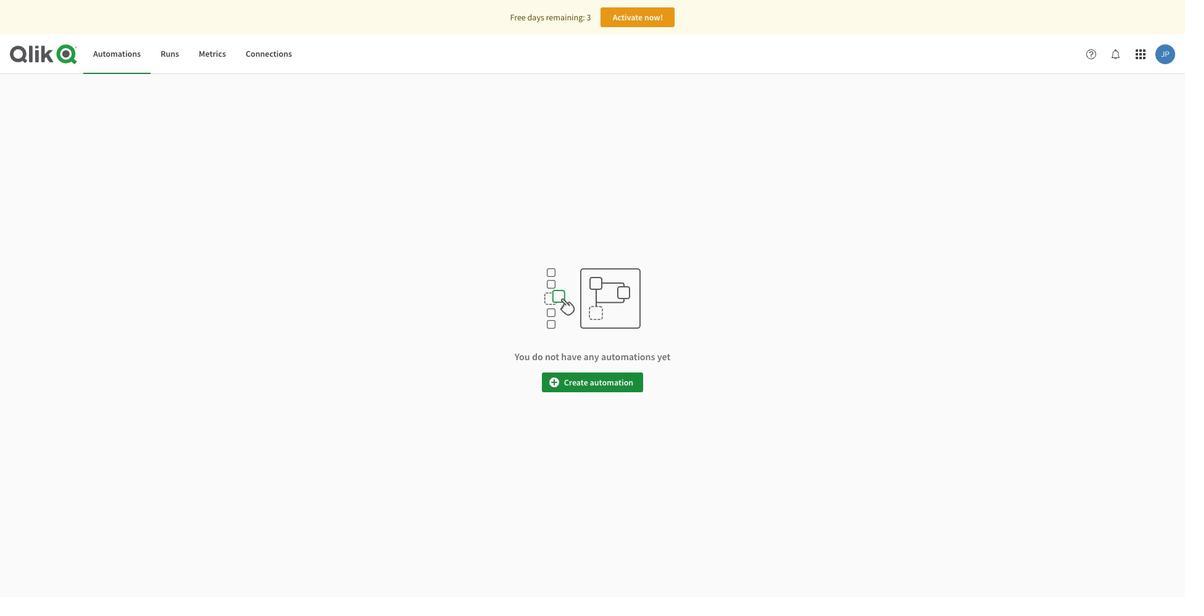 Task type: describe. For each thing, give the bounding box(es) containing it.
3
[[587, 12, 591, 23]]

free
[[510, 12, 526, 23]]

do
[[532, 351, 543, 363]]

you
[[515, 351, 530, 363]]

days
[[528, 12, 544, 23]]

any
[[584, 351, 599, 363]]

remaining:
[[546, 12, 585, 23]]

automations
[[601, 351, 655, 363]]

automations
[[93, 48, 141, 59]]

runs
[[161, 48, 179, 59]]

have
[[561, 351, 582, 363]]

james peterson image
[[1156, 44, 1175, 64]]

activate now! link
[[601, 7, 675, 27]]



Task type: vqa. For each thing, say whether or not it's contained in the screenshot.
"Small screen layout"
no



Task type: locate. For each thing, give the bounding box(es) containing it.
create
[[564, 377, 588, 388]]

metrics
[[199, 48, 226, 59]]

activate now!
[[613, 12, 663, 23]]

tab list containing automations
[[83, 35, 302, 74]]

connections
[[246, 48, 292, 59]]

connections button
[[236, 35, 302, 74]]

create automation button
[[542, 373, 643, 393]]

yet
[[657, 351, 671, 363]]

runs button
[[151, 35, 189, 74]]

you do not have any automations yet
[[515, 351, 671, 363]]

free days remaining: 3
[[510, 12, 591, 23]]

tab list
[[83, 35, 302, 74]]

automations button
[[83, 35, 151, 74]]

automation
[[590, 377, 633, 388]]

not
[[545, 351, 559, 363]]

activate
[[613, 12, 643, 23]]

now!
[[644, 12, 663, 23]]

metrics button
[[189, 35, 236, 74]]

create automation
[[564, 377, 633, 388]]



